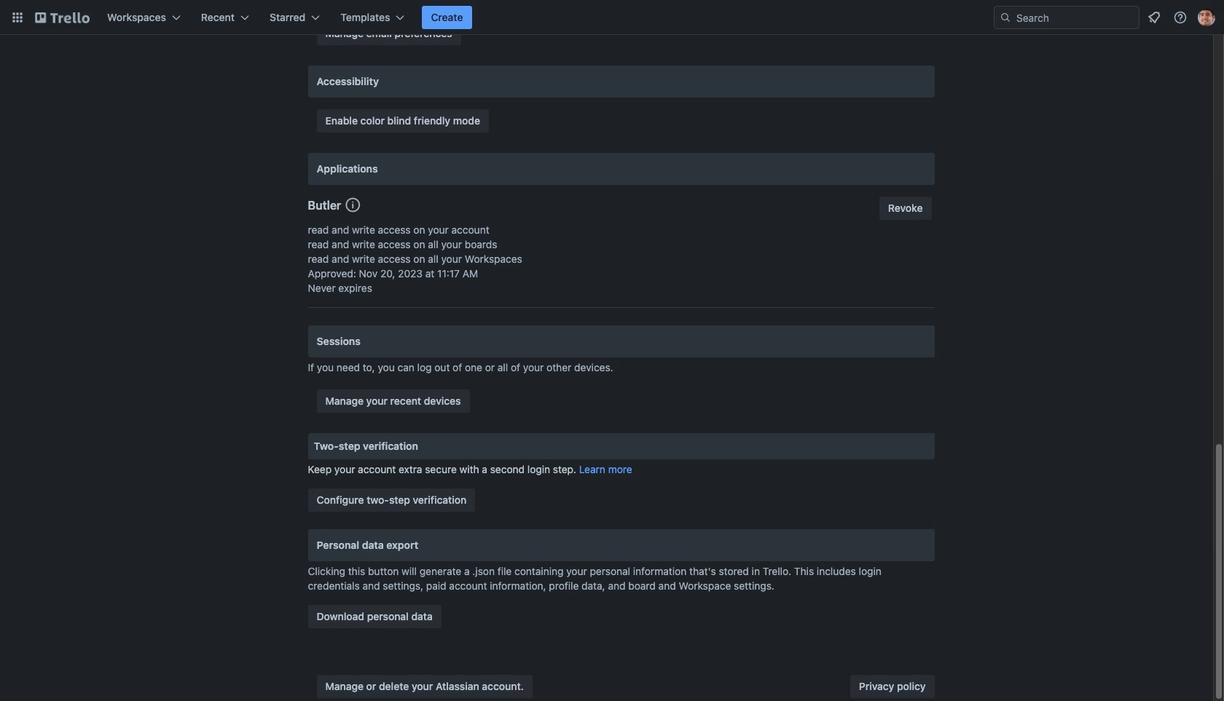 Task type: locate. For each thing, give the bounding box(es) containing it.
0 notifications image
[[1146, 9, 1163, 26]]

None button
[[880, 197, 932, 220]]

Search field
[[994, 6, 1140, 29]]

james peterson (jamespeterson93) image
[[1198, 9, 1216, 26]]



Task type: vqa. For each thing, say whether or not it's contained in the screenshot.
the Starred Icon
no



Task type: describe. For each thing, give the bounding box(es) containing it.
open information menu image
[[1174, 10, 1188, 25]]

search image
[[1000, 12, 1012, 23]]

back to home image
[[35, 6, 90, 29]]

primary element
[[0, 0, 1225, 35]]



